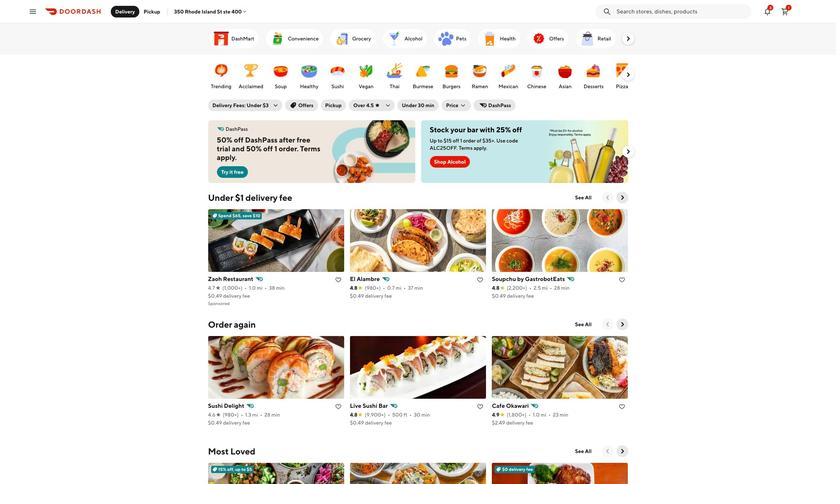 Task type: describe. For each thing, give the bounding box(es) containing it.
previous button of carousel image
[[604, 194, 611, 201]]

next button of carousel image for previous button of carousel icon on the right top of page
[[619, 194, 626, 201]]

2 previous button of carousel image from the top
[[604, 448, 611, 455]]

grocery image
[[333, 30, 351, 47]]

Store search: begin typing to search for stores available on DoorDash text field
[[617, 7, 747, 15]]

3 next button of carousel image from the top
[[624, 148, 632, 155]]

offers image
[[530, 30, 548, 47]]

notification bell image
[[763, 7, 772, 16]]

pets image
[[437, 30, 455, 47]]



Task type: vqa. For each thing, say whether or not it's contained in the screenshot.
Next button of carousel icon associated with second Previous button of carousel image from the bottom
yes



Task type: locate. For each thing, give the bounding box(es) containing it.
retail image
[[579, 30, 596, 47]]

0 vertical spatial previous button of carousel image
[[604, 321, 611, 328]]

0 vertical spatial next button of carousel image
[[619, 194, 626, 201]]

convenience image
[[269, 30, 286, 47]]

1 next button of carousel image from the top
[[624, 35, 632, 42]]

0 items, open order cart image
[[781, 7, 789, 16]]

2 next button of carousel image from the top
[[619, 321, 626, 328]]

1 vertical spatial next button of carousel image
[[619, 321, 626, 328]]

next button of carousel image
[[619, 194, 626, 201], [619, 321, 626, 328], [619, 448, 626, 455]]

dashmart image
[[212, 30, 230, 47]]

2 vertical spatial next button of carousel image
[[624, 148, 632, 155]]

next button of carousel image
[[624, 35, 632, 42], [624, 71, 632, 78], [624, 148, 632, 155]]

1 previous button of carousel image from the top
[[604, 321, 611, 328]]

alcohol image
[[386, 30, 403, 47]]

health image
[[481, 30, 499, 47]]

2 next button of carousel image from the top
[[624, 71, 632, 78]]

3 next button of carousel image from the top
[[619, 448, 626, 455]]

previous button of carousel image
[[604, 321, 611, 328], [604, 448, 611, 455]]

2 vertical spatial next button of carousel image
[[619, 448, 626, 455]]

next button of carousel image for 2nd previous button of carousel image
[[619, 448, 626, 455]]

0 vertical spatial next button of carousel image
[[624, 35, 632, 42]]

1 vertical spatial previous button of carousel image
[[604, 448, 611, 455]]

open menu image
[[28, 7, 37, 16]]

1 vertical spatial next button of carousel image
[[624, 71, 632, 78]]

1 next button of carousel image from the top
[[619, 194, 626, 201]]

next button of carousel image for second previous button of carousel image from the bottom of the page
[[619, 321, 626, 328]]

flowers image
[[626, 30, 643, 47]]



